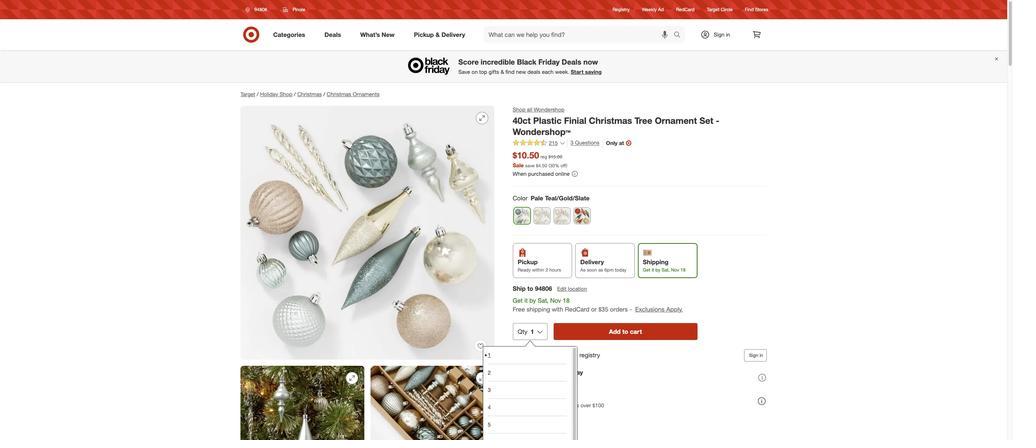 Task type: describe. For each thing, give the bounding box(es) containing it.
6pm
[[605, 267, 614, 273]]

color
[[513, 194, 528, 202]]

$10.50 reg $15.00 sale save $ 4.50 ( 30 % off )
[[513, 150, 568, 169]]

holiday shop link
[[260, 91, 293, 97]]

$100
[[593, 402, 605, 409]]

pickup & delivery link
[[408, 26, 475, 43]]

- inside get it by sat, nov 18 free shipping with redcard or $35 orders - exclusions apply.
[[630, 306, 633, 313]]

(
[[549, 163, 550, 169]]

1 vertical spatial 2
[[488, 370, 491, 376]]

shop all wondershop 40ct plastic finial christmas tree ornament set - wondershop™
[[513, 106, 720, 137]]

1 horizontal spatial christmas
[[327, 91, 352, 97]]

1 horizontal spatial 3
[[571, 140, 574, 146]]

3 link
[[488, 381, 567, 399]]

now
[[584, 58, 598, 66]]

gifts
[[489, 69, 500, 75]]

pickup for ready
[[518, 258, 538, 266]]

redcard inside get it by sat, nov 18 free shipping with redcard or $35 orders - exclusions apply.
[[566, 306, 590, 313]]

18 inside get it by sat, nov 18 free shipping with redcard or $35 orders - exclusions apply.
[[563, 297, 570, 305]]

pink/champagne image
[[555, 208, 571, 224]]

sign in button
[[745, 350, 767, 362]]

sign inside button
[[750, 353, 759, 358]]

find
[[746, 7, 754, 12]]

pickup for &
[[414, 31, 434, 38]]

find
[[506, 69, 515, 75]]

exclusions
[[636, 306, 665, 313]]

save 5% every day with redcard
[[529, 369, 584, 384]]

40ct plastic finial christmas tree ornament set - wondershop™, 1 of 7 image
[[241, 106, 495, 360]]

at
[[620, 140, 625, 146]]

free
[[513, 306, 526, 313]]

cart
[[631, 328, 643, 336]]

add to cart
[[610, 328, 643, 336]]

to for 94806
[[528, 285, 534, 293]]

40ct plastic finial christmas tree ornament set - wondershop™, 2 of 7 image
[[241, 366, 365, 441]]

create or manage registry
[[529, 352, 601, 359]]

with
[[529, 378, 539, 384]]

orders inside get it by sat, nov 18 free shipping with redcard or $35 orders - exclusions apply.
[[611, 306, 629, 313]]

by inside get it by sat, nov 18 free shipping with redcard or $35 orders - exclusions apply.
[[530, 297, 537, 305]]

edit location button
[[557, 285, 588, 293]]

3 questions
[[571, 140, 600, 146]]

nov inside shipping get it by sat, nov 18
[[672, 267, 680, 273]]

pay
[[529, 394, 539, 401]]

add
[[610, 328, 621, 336]]

$15.00
[[549, 154, 563, 160]]

)
[[567, 163, 568, 169]]

%
[[556, 163, 560, 169]]

purchased
[[529, 171, 554, 177]]

redcard link
[[677, 6, 695, 13]]

shipping
[[644, 258, 669, 266]]

red/green/gold image
[[575, 208, 591, 224]]

5 link
[[488, 416, 567, 433]]

week.
[[556, 69, 570, 75]]

off
[[561, 163, 567, 169]]

today
[[616, 267, 627, 273]]

target for target circle
[[707, 7, 720, 12]]

as
[[599, 267, 604, 273]]

1 horizontal spatial 1
[[531, 328, 535, 336]]

target circle
[[707, 7, 733, 12]]

search
[[671, 31, 689, 39]]

nov inside get it by sat, nov 18 free shipping with redcard or $35 orders - exclusions apply.
[[551, 297, 562, 305]]

what's
[[361, 31, 380, 38]]

black
[[517, 58, 537, 66]]

0 horizontal spatial in
[[727, 31, 731, 38]]

score
[[459, 58, 479, 66]]

orders inside the pay over time on orders over $100
[[564, 402, 580, 409]]

$10.50
[[513, 150, 540, 161]]

manage
[[556, 352, 578, 359]]

categories
[[273, 31, 305, 38]]

location
[[569, 286, 588, 292]]

qty
[[518, 328, 528, 336]]

94806 button
[[241, 3, 275, 17]]

holiday
[[260, 91, 278, 97]]

find stores
[[746, 7, 769, 12]]

wondershop™
[[513, 126, 571, 137]]

1 vertical spatial 3
[[488, 387, 491, 393]]

get inside shipping get it by sat, nov 18
[[644, 267, 651, 273]]

start
[[571, 69, 584, 75]]

0 horizontal spatial &
[[436, 31, 440, 38]]

1 vertical spatial 94806
[[536, 285, 553, 293]]

what's new link
[[354, 26, 405, 43]]

registry link
[[613, 6, 630, 13]]

What can we help you find? suggestions appear below search field
[[484, 26, 676, 43]]

each
[[542, 69, 554, 75]]

1 vertical spatial 1
[[488, 352, 491, 359]]

40ct plastic finial christmas tree ornament set - wondershop™, 3 of 7 image
[[371, 366, 495, 441]]

94806 inside dropdown button
[[255, 7, 267, 12]]

sign in inside 'sign in' link
[[714, 31, 731, 38]]

1 / from the left
[[257, 91, 259, 97]]

4
[[488, 404, 491, 411]]

qty 1
[[518, 328, 535, 336]]

sign in inside sign in button
[[750, 353, 764, 358]]

it inside shipping get it by sat, nov 18
[[652, 267, 655, 273]]

teal/gold/slate
[[546, 194, 590, 202]]

add to cart button
[[554, 323, 698, 340]]

top
[[480, 69, 488, 75]]

what's new
[[361, 31, 395, 38]]

40ct
[[513, 115, 531, 126]]

215
[[549, 140, 558, 146]]

search button
[[671, 26, 689, 45]]

1 link
[[488, 347, 567, 364]]

pale
[[531, 194, 544, 202]]

online
[[556, 171, 570, 177]]

get it by sat, nov 18 free shipping with redcard or $35 orders - exclusions apply.
[[513, 297, 684, 313]]



Task type: vqa. For each thing, say whether or not it's contained in the screenshot.
to in the Button
yes



Task type: locate. For each thing, give the bounding box(es) containing it.
2 horizontal spatial christmas
[[590, 115, 633, 126]]

edit
[[558, 286, 567, 292]]

over
[[541, 394, 554, 401], [581, 402, 592, 409]]

deals link
[[318, 26, 351, 43]]

finial
[[565, 115, 587, 126]]

0 vertical spatial shop
[[280, 91, 293, 97]]

0 vertical spatial by
[[656, 267, 661, 273]]

0 vertical spatial 94806
[[255, 7, 267, 12]]

2 horizontal spatial /
[[324, 91, 325, 97]]

target inside 'link'
[[707, 7, 720, 12]]

1 vertical spatial sign in
[[750, 353, 764, 358]]

1 vertical spatial by
[[530, 297, 537, 305]]

apply.
[[667, 306, 684, 313]]

target left holiday
[[241, 91, 255, 97]]

0 vertical spatial 18
[[681, 267, 686, 273]]

0 horizontal spatial -
[[630, 306, 633, 313]]

5
[[488, 422, 491, 428]]

1 vertical spatial nov
[[551, 297, 562, 305]]

target left circle at the top right of page
[[707, 7, 720, 12]]

to inside button
[[623, 328, 629, 336]]

sat, inside get it by sat, nov 18 free shipping with redcard or $35 orders - exclusions apply.
[[538, 297, 549, 305]]

when purchased online
[[513, 171, 570, 177]]

ship to 94806
[[513, 285, 553, 293]]

- inside shop all wondershop 40ct plastic finial christmas tree ornament set - wondershop™
[[717, 115, 720, 126]]

1 vertical spatial deals
[[562, 58, 582, 66]]

stores
[[756, 7, 769, 12]]

all
[[528, 106, 533, 113]]

shop left all
[[513, 106, 526, 113]]

by
[[656, 267, 661, 273], [530, 297, 537, 305]]

as
[[581, 267, 586, 273]]

redcard
[[677, 7, 695, 12], [566, 306, 590, 313], [541, 378, 562, 384]]

0 vertical spatial delivery
[[442, 31, 466, 38]]

0 horizontal spatial 1
[[488, 352, 491, 359]]

1 horizontal spatial get
[[644, 267, 651, 273]]

18 inside shipping get it by sat, nov 18
[[681, 267, 686, 273]]

shop
[[280, 91, 293, 97], [513, 106, 526, 113]]

or inside get it by sat, nov 18 free shipping with redcard or $35 orders - exclusions apply.
[[592, 306, 597, 313]]

1 horizontal spatial over
[[581, 402, 592, 409]]

image gallery element
[[241, 106, 495, 441]]

2 horizontal spatial redcard
[[677, 7, 695, 12]]

0 vertical spatial deals
[[325, 31, 341, 38]]

delivery as soon as 6pm today
[[581, 258, 627, 273]]

/
[[257, 91, 259, 97], [294, 91, 296, 97], [324, 91, 325, 97]]

0 horizontal spatial /
[[257, 91, 259, 97]]

deals
[[325, 31, 341, 38], [562, 58, 582, 66]]

or right create
[[549, 352, 554, 359]]

0 horizontal spatial on
[[472, 69, 478, 75]]

1 horizontal spatial 94806
[[536, 285, 553, 293]]

find stores link
[[746, 6, 769, 13]]

1 vertical spatial in
[[760, 353, 764, 358]]

weekly
[[642, 7, 657, 12]]

to for cart
[[623, 328, 629, 336]]

plastic
[[534, 115, 562, 126]]

save inside score incredible black friday deals now save on top gifts & find new deals each week. start saving
[[459, 69, 471, 75]]

1 horizontal spatial sat,
[[662, 267, 670, 273]]

1 horizontal spatial target
[[707, 7, 720, 12]]

nov
[[672, 267, 680, 273], [551, 297, 562, 305]]

1 vertical spatial shop
[[513, 106, 526, 113]]

on inside the pay over time on orders over $100
[[557, 402, 563, 409]]

delivery inside delivery as soon as 6pm today
[[581, 258, 605, 266]]

ready
[[518, 267, 531, 273]]

1
[[531, 328, 535, 336], [488, 352, 491, 359]]

target circle link
[[707, 6, 733, 13]]

0 vertical spatial sat,
[[662, 267, 670, 273]]

orders
[[611, 306, 629, 313], [564, 402, 580, 409]]

christmas right the "holiday shop" 'link' at the left of the page
[[298, 91, 322, 97]]

1 vertical spatial to
[[623, 328, 629, 336]]

0 vertical spatial target
[[707, 7, 720, 12]]

pale teal/gold/slate image
[[514, 208, 531, 224]]

save inside save 5% every day with redcard
[[529, 369, 543, 377]]

with
[[552, 306, 564, 313]]

1 vertical spatial 18
[[563, 297, 570, 305]]

0 horizontal spatial nov
[[551, 297, 562, 305]]

& inside score incredible black friday deals now save on top gifts & find new deals each week. start saving
[[501, 69, 504, 75]]

save down score
[[459, 69, 471, 75]]

redcard down '5%'
[[541, 378, 562, 384]]

1 vertical spatial get
[[513, 297, 523, 305]]

0 horizontal spatial sign
[[714, 31, 725, 38]]

get up free
[[513, 297, 523, 305]]

registry
[[613, 7, 630, 12]]

3 up 4
[[488, 387, 491, 393]]

0 horizontal spatial or
[[549, 352, 554, 359]]

ornaments
[[353, 91, 380, 97]]

0 vertical spatial redcard
[[677, 7, 695, 12]]

1 horizontal spatial redcard
[[566, 306, 590, 313]]

sale
[[513, 162, 524, 169]]

shipping
[[527, 306, 551, 313]]

edit location
[[558, 286, 588, 292]]

1 vertical spatial target
[[241, 91, 255, 97]]

0 vertical spatial get
[[644, 267, 651, 273]]

soon
[[588, 267, 598, 273]]

0 horizontal spatial 3
[[488, 387, 491, 393]]

1 horizontal spatial in
[[760, 353, 764, 358]]

1 vertical spatial on
[[557, 402, 563, 409]]

0 horizontal spatial christmas
[[298, 91, 322, 97]]

by inside shipping get it by sat, nov 18
[[656, 267, 661, 273]]

redcard right ad
[[677, 7, 695, 12]]

2 left hours
[[546, 267, 549, 273]]

/ right christmas "link"
[[324, 91, 325, 97]]

0 horizontal spatial target
[[241, 91, 255, 97]]

exclusions apply. link
[[636, 306, 684, 313]]

0 vertical spatial sign
[[714, 31, 725, 38]]

or left $35
[[592, 306, 597, 313]]

candy champagne image
[[534, 208, 551, 224]]

delivery up score
[[442, 31, 466, 38]]

1 horizontal spatial 18
[[681, 267, 686, 273]]

redcard inside save 5% every day with redcard
[[541, 378, 562, 384]]

registry
[[580, 352, 601, 359]]

- right set
[[717, 115, 720, 126]]

every
[[556, 369, 572, 377]]

1 horizontal spatial &
[[501, 69, 504, 75]]

2 vertical spatial redcard
[[541, 378, 562, 384]]

sat, down shipping
[[662, 267, 670, 273]]

delivery up soon
[[581, 258, 605, 266]]

0 horizontal spatial 18
[[563, 297, 570, 305]]

1 horizontal spatial to
[[623, 328, 629, 336]]

1 vertical spatial redcard
[[566, 306, 590, 313]]

wondershop
[[534, 106, 565, 113]]

sat, up shipping
[[538, 297, 549, 305]]

-
[[717, 115, 720, 126], [630, 306, 633, 313]]

to right add
[[623, 328, 629, 336]]

0 horizontal spatial it
[[525, 297, 528, 305]]

1 horizontal spatial nov
[[672, 267, 680, 273]]

over left '$100'
[[581, 402, 592, 409]]

orders down time
[[564, 402, 580, 409]]

&
[[436, 31, 440, 38], [501, 69, 504, 75]]

1 vertical spatial over
[[581, 402, 592, 409]]

pinole button
[[279, 3, 310, 17]]

sign in
[[714, 31, 731, 38], [750, 353, 764, 358]]

over right the pay
[[541, 394, 554, 401]]

christmas inside shop all wondershop 40ct plastic finial christmas tree ornament set - wondershop™
[[590, 115, 633, 126]]

/ left christmas "link"
[[294, 91, 296, 97]]

1 horizontal spatial shop
[[513, 106, 526, 113]]

1 horizontal spatial sign
[[750, 353, 759, 358]]

$35
[[599, 306, 609, 313]]

to right ship
[[528, 285, 534, 293]]

1 horizontal spatial or
[[592, 306, 597, 313]]

18
[[681, 267, 686, 273], [563, 297, 570, 305]]

save
[[526, 163, 535, 169]]

get down shipping
[[644, 267, 651, 273]]

time
[[555, 394, 568, 401]]

ornament
[[656, 115, 698, 126]]

weekly ad
[[642, 7, 664, 12]]

sat, inside shipping get it by sat, nov 18
[[662, 267, 670, 273]]

0 horizontal spatial pickup
[[414, 31, 434, 38]]

target for target / holiday shop / christmas / christmas ornaments
[[241, 91, 255, 97]]

1 horizontal spatial 2
[[546, 267, 549, 273]]

1 vertical spatial orders
[[564, 402, 580, 409]]

1 horizontal spatial sign in
[[750, 353, 764, 358]]

0 horizontal spatial sign in
[[714, 31, 731, 38]]

on left top
[[472, 69, 478, 75]]

friday
[[539, 58, 560, 66]]

0 horizontal spatial sat,
[[538, 297, 549, 305]]

1 horizontal spatial deals
[[562, 58, 582, 66]]

1 vertical spatial sign
[[750, 353, 759, 358]]

it up free
[[525, 297, 528, 305]]

1 horizontal spatial on
[[557, 402, 563, 409]]

only
[[607, 140, 618, 146]]

94806 left edit
[[536, 285, 553, 293]]

0 vertical spatial nov
[[672, 267, 680, 273]]

0 vertical spatial sign in
[[714, 31, 731, 38]]

orders right $35
[[611, 306, 629, 313]]

/ right target link
[[257, 91, 259, 97]]

0 vertical spatial 2
[[546, 267, 549, 273]]

3 left questions
[[571, 140, 574, 146]]

reg
[[541, 154, 548, 160]]

it down shipping
[[652, 267, 655, 273]]

- left exclusions
[[630, 306, 633, 313]]

2 up 4
[[488, 370, 491, 376]]

christmas ornaments link
[[327, 91, 380, 97]]

1 horizontal spatial it
[[652, 267, 655, 273]]

delivery inside the pickup & delivery link
[[442, 31, 466, 38]]

1 horizontal spatial save
[[529, 369, 543, 377]]

new
[[516, 69, 526, 75]]

circle
[[721, 7, 733, 12]]

0 vertical spatial &
[[436, 31, 440, 38]]

target / holiday shop / christmas / christmas ornaments
[[241, 91, 380, 97]]

0 vertical spatial -
[[717, 115, 720, 126]]

0 horizontal spatial by
[[530, 297, 537, 305]]

questions
[[576, 140, 600, 146]]

0 horizontal spatial to
[[528, 285, 534, 293]]

0 vertical spatial it
[[652, 267, 655, 273]]

sign in link
[[695, 26, 743, 43]]

4.50
[[539, 163, 548, 169]]

2 / from the left
[[294, 91, 296, 97]]

0 vertical spatial in
[[727, 31, 731, 38]]

1 horizontal spatial pickup
[[518, 258, 538, 266]]

delivery
[[442, 31, 466, 38], [581, 258, 605, 266]]

3 / from the left
[[324, 91, 325, 97]]

1 horizontal spatial /
[[294, 91, 296, 97]]

by down shipping
[[656, 267, 661, 273]]

0 horizontal spatial get
[[513, 297, 523, 305]]

redcard right the with
[[566, 306, 590, 313]]

target link
[[241, 91, 255, 97]]

shipping get it by sat, nov 18
[[644, 258, 686, 273]]

on inside score incredible black friday deals now save on top gifts & find new deals each week. start saving
[[472, 69, 478, 75]]

1 vertical spatial save
[[529, 369, 543, 377]]

ship
[[513, 285, 526, 293]]

by up shipping
[[530, 297, 537, 305]]

deals left "what's"
[[325, 31, 341, 38]]

$
[[537, 163, 539, 169]]

pickup inside pickup ready within 2 hours
[[518, 258, 538, 266]]

incredible
[[481, 58, 515, 66]]

hours
[[550, 267, 562, 273]]

get inside get it by sat, nov 18 free shipping with redcard or $35 orders - exclusions apply.
[[513, 297, 523, 305]]

0 horizontal spatial orders
[[564, 402, 580, 409]]

score incredible black friday deals now save on top gifts & find new deals each week. start saving
[[459, 58, 602, 75]]

save up with
[[529, 369, 543, 377]]

pickup right the new
[[414, 31, 434, 38]]

it inside get it by sat, nov 18 free shipping with redcard or $35 orders - exclusions apply.
[[525, 297, 528, 305]]

1 horizontal spatial by
[[656, 267, 661, 273]]

tree
[[635, 115, 653, 126]]

0 vertical spatial to
[[528, 285, 534, 293]]

day
[[573, 369, 584, 377]]

within
[[533, 267, 545, 273]]

deals up start at the top right of the page
[[562, 58, 582, 66]]

saving
[[586, 69, 602, 75]]

0 vertical spatial over
[[541, 394, 554, 401]]

0 horizontal spatial over
[[541, 394, 554, 401]]

1 horizontal spatial delivery
[[581, 258, 605, 266]]

1 vertical spatial it
[[525, 297, 528, 305]]

1 vertical spatial pickup
[[518, 258, 538, 266]]

1 2 3 4 5
[[488, 352, 491, 428]]

shop right holiday
[[280, 91, 293, 97]]

0 horizontal spatial deals
[[325, 31, 341, 38]]

christmas up only on the right top of the page
[[590, 115, 633, 126]]

0 vertical spatial save
[[459, 69, 471, 75]]

2 inside pickup ready within 2 hours
[[546, 267, 549, 273]]

in inside button
[[760, 353, 764, 358]]

pickup up ready
[[518, 258, 538, 266]]

0 vertical spatial 1
[[531, 328, 535, 336]]

categories link
[[267, 26, 315, 43]]

215 link
[[513, 139, 566, 148]]

shop inside shop all wondershop 40ct plastic finial christmas tree ornament set - wondershop™
[[513, 106, 526, 113]]

94806 left pinole dropdown button
[[255, 7, 267, 12]]

color pale teal/gold/slate
[[513, 194, 590, 202]]

deals inside score incredible black friday deals now save on top gifts & find new deals each week. start saving
[[562, 58, 582, 66]]

pay over time on orders over $100
[[529, 394, 605, 409]]

christmas left ornaments
[[327, 91, 352, 97]]

on down time
[[557, 402, 563, 409]]

0 vertical spatial or
[[592, 306, 597, 313]]

1 vertical spatial sat,
[[538, 297, 549, 305]]



